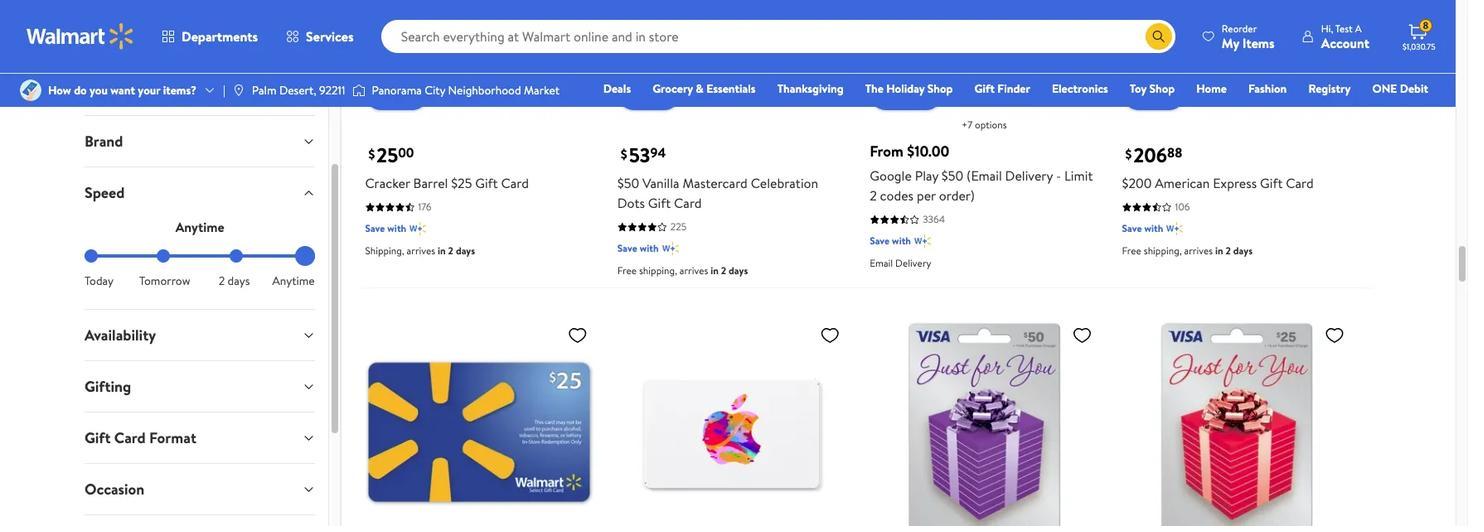 Task type: vqa. For each thing, say whether or not it's contained in the screenshot.
Art & drawing markers 'link'
no



Task type: describe. For each thing, give the bounding box(es) containing it.
save with for 25
[[365, 222, 406, 236]]

1 add from the left
[[392, 85, 415, 103]]

walmart image
[[27, 23, 134, 50]]

gift card format
[[85, 428, 196, 448]]

gift finder link
[[967, 80, 1038, 98]]

one debit link
[[1365, 80, 1436, 98]]

do
[[74, 82, 87, 99]]

0 horizontal spatial arrives
[[407, 244, 435, 258]]

home link
[[1189, 80, 1234, 98]]

free shipping, arrives in 2 days for 206
[[1122, 244, 1253, 258]]

in for 206
[[1215, 244, 1223, 258]]

$25
[[451, 174, 472, 193]]

save for 53
[[617, 241, 637, 256]]

$200 american express gift card image
[[1122, 0, 1351, 97]]

00
[[398, 144, 414, 162]]

charitable $25 walmart gift card (alcohol/tobacco/lottery/firearms prohibited) image
[[365, 319, 594, 526]]

toy shop
[[1130, 80, 1175, 97]]

card inside gift card format dropdown button
[[114, 428, 146, 448]]

walmart plus image for google play $50 (email delivery - limit 2 codes per order)
[[914, 233, 931, 250]]

how
[[48, 82, 71, 99]]

$25 vanilla visa shiny bow gift card image
[[1122, 319, 1351, 526]]

thanksgiving link
[[770, 80, 851, 98]]

grocery
[[653, 80, 693, 97]]

arrives for 53
[[680, 264, 708, 278]]

Tomorrow radio
[[157, 250, 170, 263]]

53
[[629, 141, 650, 169]]

2 down express
[[1226, 244, 1231, 258]]

email
[[870, 256, 893, 271]]

add to cart image for 53
[[624, 84, 644, 104]]

days down $25
[[456, 244, 475, 258]]

electronics link
[[1044, 80, 1116, 98]]

shipping,
[[365, 244, 404, 258]]

google
[[870, 167, 912, 185]]

options
[[975, 118, 1007, 132]]

services
[[306, 27, 354, 46]]

94
[[650, 144, 666, 162]]

city
[[425, 82, 445, 99]]

occasion
[[85, 479, 145, 500]]

deals link
[[596, 80, 638, 98]]

want
[[110, 82, 135, 99]]

market
[[524, 82, 560, 99]]

$1,030.75
[[1403, 41, 1436, 52]]

one
[[1372, 80, 1397, 97]]

speed button
[[71, 167, 329, 218]]

 image for palm
[[232, 84, 245, 97]]

add to favorites list, $25 apple gift card (email delivery) image
[[820, 325, 840, 346]]

panorama
[[372, 82, 422, 99]]

speed
[[85, 182, 125, 203]]

shipping, for 206
[[1144, 244, 1182, 258]]

card inside $50 vanilla mastercard celebration dots gift card
[[674, 194, 702, 212]]

anytime inside the how fast do you want your order? option group
[[272, 273, 315, 289]]

your
[[138, 82, 160, 99]]

$ for 53
[[621, 145, 627, 163]]

add for 53
[[644, 85, 668, 103]]

per
[[917, 187, 936, 205]]

play
[[915, 167, 938, 185]]

tomorrow
[[139, 273, 190, 289]]

one debit walmart+
[[1372, 80, 1428, 120]]

items
[[1242, 34, 1275, 52]]

save with for 53
[[617, 241, 659, 256]]

 image for how
[[20, 80, 41, 101]]

gift right express
[[1260, 174, 1283, 193]]

services button
[[272, 17, 368, 56]]

debit
[[1400, 80, 1428, 97]]

fashion
[[1248, 80, 1287, 97]]

finder
[[998, 80, 1030, 97]]

88
[[1167, 144, 1182, 162]]

brand button
[[71, 116, 329, 167]]

registry
[[1308, 80, 1351, 97]]

92211
[[319, 82, 345, 99]]

gift left finder
[[974, 80, 995, 97]]

free shipping, arrives in 2 days for 53
[[617, 264, 748, 278]]

reorder my items
[[1222, 21, 1275, 52]]

neighborhood
[[448, 82, 521, 99]]

$200 american express gift card
[[1122, 174, 1314, 193]]

176
[[418, 200, 431, 214]]

with for 25
[[387, 222, 406, 236]]

google play $50 (email delivery - limit 2 codes per order) image
[[870, 0, 1099, 97]]

2 inside the from $10.00 google play $50 (email delivery - limit 2 codes per order)
[[870, 187, 877, 205]]

reorder
[[1222, 21, 1257, 35]]

account
[[1321, 34, 1369, 52]]

today
[[85, 273, 114, 289]]

hi, test a account
[[1321, 21, 1369, 52]]

with for 53
[[640, 241, 659, 256]]

dots
[[617, 194, 645, 212]]

delivery inside the from $10.00 google play $50 (email delivery - limit 2 codes per order)
[[1005, 167, 1053, 185]]

price tab
[[71, 65, 329, 115]]

0 horizontal spatial in
[[438, 244, 446, 258]]

shop inside 'link'
[[1149, 80, 1175, 97]]

$ for 206
[[1125, 145, 1132, 163]]

$ for 25
[[368, 145, 375, 163]]

3364
[[923, 212, 945, 227]]

gifting tab
[[71, 361, 329, 412]]

$25 apple gift card (email delivery) image
[[617, 319, 847, 526]]

speed tab
[[71, 167, 329, 218]]

express
[[1213, 174, 1257, 193]]

days down express
[[1233, 244, 1253, 258]]

electronics
[[1052, 80, 1108, 97]]

palm
[[252, 82, 276, 99]]

the holiday shop
[[865, 80, 953, 97]]

price button
[[71, 65, 329, 115]]

walmart plus image for $50 vanilla mastercard celebration dots gift card
[[662, 241, 679, 257]]



Task type: locate. For each thing, give the bounding box(es) containing it.
8
[[1423, 18, 1429, 32]]

1 horizontal spatial walmart plus image
[[914, 233, 931, 250]]

$50 vanilla visa shiny bow gift card image
[[870, 319, 1099, 526]]

availability
[[85, 325, 156, 346]]

items?
[[163, 82, 196, 99]]

free for 53
[[617, 264, 637, 278]]

2 walmart plus image from the left
[[1167, 221, 1183, 237]]

2
[[870, 187, 877, 205], [448, 244, 453, 258], [1226, 244, 1231, 258], [721, 264, 726, 278], [219, 273, 225, 289]]

save with up email
[[870, 234, 911, 248]]

 image right |
[[232, 84, 245, 97]]

walmart plus image
[[914, 233, 931, 250], [662, 241, 679, 257]]

3 $ from the left
[[1125, 145, 1132, 163]]

$50 up dots
[[617, 174, 639, 193]]

add to cart image right electronics on the right of page
[[1129, 84, 1149, 104]]

arrives for 206
[[1184, 244, 1213, 258]]

2 add to cart image from the left
[[1129, 84, 1149, 104]]

card right $25
[[501, 174, 529, 193]]

shipping, for 53
[[639, 264, 677, 278]]

1 walmart plus image from the left
[[410, 221, 426, 237]]

departments button
[[148, 17, 272, 56]]

walmart plus image down '3364'
[[914, 233, 931, 250]]

0 vertical spatial shipping,
[[1144, 244, 1182, 258]]

add to cart image for 206
[[1129, 84, 1149, 104]]

grocery & essentials link
[[645, 80, 763, 98]]

2 shop from the left
[[1149, 80, 1175, 97]]

save up email
[[870, 234, 890, 248]]

0 horizontal spatial add
[[392, 85, 415, 103]]

1 add button from the left
[[365, 77, 429, 111]]

0 vertical spatial delivery
[[1005, 167, 1053, 185]]

$ inside '$ 53 94'
[[621, 145, 627, 163]]

2 inside the how fast do you want your order? option group
[[219, 273, 225, 289]]

registry link
[[1301, 80, 1358, 98]]

2 $ from the left
[[621, 145, 627, 163]]

save with down $200
[[1122, 222, 1163, 236]]

from
[[870, 141, 904, 162]]

shipping, down 225
[[639, 264, 677, 278]]

shipping, down 106
[[1144, 244, 1182, 258]]

0 vertical spatial anytime
[[176, 218, 224, 236]]

search icon image
[[1152, 30, 1165, 43]]

gifting button
[[71, 361, 329, 412]]

None radio
[[230, 250, 243, 263]]

codes
[[880, 187, 914, 205]]

(email
[[967, 167, 1002, 185]]

1 horizontal spatial walmart plus image
[[1167, 221, 1183, 237]]

walmart plus image
[[410, 221, 426, 237], [1167, 221, 1183, 237]]

$50 vanilla mastercard celebration dots gift card image
[[617, 0, 847, 97]]

save down dots
[[617, 241, 637, 256]]

+7 options
[[962, 118, 1007, 132]]

add for 206
[[1149, 85, 1172, 103]]

fashion link
[[1241, 80, 1294, 98]]

0 horizontal spatial shop
[[927, 80, 953, 97]]

2 add from the left
[[644, 85, 668, 103]]

vanilla
[[642, 174, 679, 193]]

walmart+ link
[[1371, 103, 1436, 121]]

2 add button from the left
[[617, 77, 681, 111]]

panorama city neighborhood market
[[372, 82, 560, 99]]

days inside the how fast do you want your order? option group
[[228, 273, 250, 289]]

1 horizontal spatial shop
[[1149, 80, 1175, 97]]

2 horizontal spatial arrives
[[1184, 244, 1213, 258]]

occasion button
[[71, 464, 329, 515]]

1 horizontal spatial free
[[1122, 244, 1141, 258]]

free down dots
[[617, 264, 637, 278]]

essentials
[[706, 80, 756, 97]]

free
[[1122, 244, 1141, 258], [617, 264, 637, 278]]

2 horizontal spatial add
[[1149, 85, 1172, 103]]

$ left 53
[[621, 145, 627, 163]]

-
[[1056, 167, 1061, 185]]

arrives down 225
[[680, 264, 708, 278]]

0 horizontal spatial add button
[[365, 77, 429, 111]]

3 add from the left
[[1149, 85, 1172, 103]]

+7
[[962, 118, 973, 132]]

$50 vanilla mastercard celebration dots gift card
[[617, 174, 818, 212]]

add to cart image
[[372, 84, 392, 104]]

thanksgiving
[[777, 80, 844, 97]]

gift down vanilla
[[648, 194, 671, 212]]

0 horizontal spatial  image
[[20, 80, 41, 101]]

0 horizontal spatial $
[[368, 145, 375, 163]]

card left format
[[114, 428, 146, 448]]

$50 inside the from $10.00 google play $50 (email delivery - limit 2 codes per order)
[[942, 167, 963, 185]]

with up "shipping,"
[[387, 222, 406, 236]]

save for 25
[[365, 222, 385, 236]]

1 vertical spatial free shipping, arrives in 2 days
[[617, 264, 748, 278]]

how fast do you want your order? option group
[[85, 250, 315, 289]]

walmart plus image down 225
[[662, 241, 679, 257]]

2 horizontal spatial add button
[[1122, 77, 1186, 111]]

1 horizontal spatial free shipping, arrives in 2 days
[[1122, 244, 1253, 258]]

add right toy on the top right
[[1149, 85, 1172, 103]]

availability tab
[[71, 310, 329, 361]]

save down $200
[[1122, 222, 1142, 236]]

$10.00
[[907, 141, 949, 162]]

celebration
[[751, 174, 818, 193]]

$ 53 94
[[621, 141, 666, 169]]

|
[[223, 82, 225, 99]]

1 horizontal spatial add to cart image
[[1129, 84, 1149, 104]]

2 right tomorrow
[[219, 273, 225, 289]]

add to favorites list, $50 vanilla visa shiny bow gift card image
[[1072, 325, 1092, 346]]

gift inside $50 vanilla mastercard celebration dots gift card
[[648, 194, 671, 212]]

$ inside $ 206 88
[[1125, 145, 1132, 163]]

0 vertical spatial free shipping, arrives in 2 days
[[1122, 244, 1253, 258]]

card right express
[[1286, 174, 1314, 193]]

1 horizontal spatial shipping,
[[1144, 244, 1182, 258]]

home
[[1196, 80, 1227, 97]]

Search search field
[[381, 20, 1175, 53]]

1 horizontal spatial arrives
[[680, 264, 708, 278]]

walmart+
[[1379, 104, 1428, 120]]

free shipping, arrives in 2 days down 106
[[1122, 244, 1253, 258]]

gift finder
[[974, 80, 1030, 97]]

order)
[[939, 187, 975, 205]]

0 horizontal spatial walmart plus image
[[410, 221, 426, 237]]

the holiday shop link
[[858, 80, 960, 98]]

1 $ from the left
[[368, 145, 375, 163]]

days down $50 vanilla mastercard celebration dots gift card
[[729, 264, 748, 278]]

0 horizontal spatial free
[[617, 264, 637, 278]]

0 horizontal spatial $50
[[617, 174, 639, 193]]

save for 206
[[1122, 222, 1142, 236]]

walmart plus image down 106
[[1167, 221, 1183, 237]]

8 $1,030.75
[[1403, 18, 1436, 52]]

gift card format tab
[[71, 413, 329, 463]]

$ left 206
[[1125, 145, 1132, 163]]

1 vertical spatial shipping,
[[639, 264, 677, 278]]

with up email delivery at right
[[892, 234, 911, 248]]

gift card format button
[[71, 413, 329, 463]]

with down dots
[[640, 241, 659, 256]]

$ 25 00
[[368, 141, 414, 169]]

departments
[[182, 27, 258, 46]]

card
[[501, 174, 529, 193], [1286, 174, 1314, 193], [674, 194, 702, 212], [114, 428, 146, 448]]

Today radio
[[85, 250, 98, 263]]

my
[[1222, 34, 1239, 52]]

brand tab
[[71, 116, 329, 167]]

shop right toy on the top right
[[1149, 80, 1175, 97]]

&
[[696, 80, 704, 97]]

in down $50 vanilla mastercard celebration dots gift card
[[711, 264, 719, 278]]

arrives right "shipping,"
[[407, 244, 435, 258]]

test
[[1335, 21, 1353, 35]]

brand
[[85, 131, 123, 152]]

grocery & essentials
[[653, 80, 756, 97]]

add button
[[365, 77, 429, 111], [617, 77, 681, 111], [1122, 77, 1186, 111]]

how do you want your items?
[[48, 82, 196, 99]]

arrives down 106
[[1184, 244, 1213, 258]]

1 horizontal spatial $
[[621, 145, 627, 163]]

0 horizontal spatial delivery
[[895, 256, 931, 271]]

 image left add to cart image
[[352, 82, 365, 99]]

1 vertical spatial anytime
[[272, 273, 315, 289]]

0 horizontal spatial shipping,
[[639, 264, 677, 278]]

2 left codes
[[870, 187, 877, 205]]

add left city in the left top of the page
[[392, 85, 415, 103]]

walmart plus image for 25
[[410, 221, 426, 237]]

with
[[387, 222, 406, 236], [1144, 222, 1163, 236], [892, 234, 911, 248], [640, 241, 659, 256]]

free for 206
[[1122, 244, 1141, 258]]

0 horizontal spatial add to cart image
[[624, 84, 644, 104]]

add to cart image
[[624, 84, 644, 104], [1129, 84, 1149, 104]]

add button down search icon
[[1122, 77, 1186, 111]]

save up "shipping,"
[[365, 222, 385, 236]]

1 vertical spatial delivery
[[895, 256, 931, 271]]

days
[[456, 244, 475, 258], [1233, 244, 1253, 258], [729, 264, 748, 278], [228, 273, 250, 289]]

add to cart image left grocery
[[624, 84, 644, 104]]

gifting
[[85, 376, 131, 397]]

gift inside dropdown button
[[85, 428, 111, 448]]

add to favorites list, charitable $25 walmart gift card (alcohol/tobacco/lottery/firearms prohibited) image
[[568, 325, 588, 346]]

save with up "shipping,"
[[365, 222, 406, 236]]

25
[[377, 141, 398, 169]]

2 horizontal spatial  image
[[352, 82, 365, 99]]

1 vertical spatial free
[[617, 264, 637, 278]]

add button for 206
[[1122, 77, 1186, 111]]

None range field
[[85, 254, 315, 258]]

0 vertical spatial free
[[1122, 244, 1141, 258]]

toy shop link
[[1122, 80, 1182, 98]]

free down $200
[[1122, 244, 1141, 258]]

add button up 00
[[365, 77, 429, 111]]

cracker
[[365, 174, 410, 193]]

free shipping, arrives in 2 days
[[1122, 244, 1253, 258], [617, 264, 748, 278]]

1 shop from the left
[[927, 80, 953, 97]]

add button for 53
[[617, 77, 681, 111]]

save with
[[365, 222, 406, 236], [1122, 222, 1163, 236], [870, 234, 911, 248], [617, 241, 659, 256]]

1 horizontal spatial in
[[711, 264, 719, 278]]

1 horizontal spatial delivery
[[1005, 167, 1053, 185]]

2 days
[[219, 273, 250, 289]]

add button left &
[[617, 77, 681, 111]]

with down $200
[[1144, 222, 1163, 236]]

occasion tab
[[71, 464, 329, 515]]

in
[[438, 244, 446, 258], [1215, 244, 1223, 258], [711, 264, 719, 278]]

american
[[1155, 174, 1210, 193]]

with for 206
[[1144, 222, 1163, 236]]

shop
[[927, 80, 953, 97], [1149, 80, 1175, 97]]

delivery right email
[[895, 256, 931, 271]]

barrel
[[413, 174, 448, 193]]

options link
[[870, 77, 943, 111]]

in for 53
[[711, 264, 719, 278]]

tab
[[71, 516, 329, 526]]

save
[[365, 222, 385, 236], [1122, 222, 1142, 236], [870, 234, 890, 248], [617, 241, 637, 256]]

shop right holiday
[[927, 80, 953, 97]]

free shipping, arrives in 2 days down 225
[[617, 264, 748, 278]]

add to favorites list, $25 vanilla visa shiny bow gift card image
[[1325, 325, 1345, 346]]

cracker barrel $25 gift card image
[[365, 0, 594, 97]]

cracker barrel $25 gift card
[[365, 174, 529, 193]]

walmart plus image for 206
[[1167, 221, 1183, 237]]

$ inside $ 25 00
[[368, 145, 375, 163]]

Walmart Site-Wide search field
[[381, 20, 1175, 53]]

in right "shipping,"
[[438, 244, 446, 258]]

 image left how
[[20, 80, 41, 101]]

$ left 25
[[368, 145, 375, 163]]

1 horizontal spatial $50
[[942, 167, 963, 185]]

gift down gifting
[[85, 428, 111, 448]]

walmart plus image up shipping, arrives in 2 days in the top of the page
[[410, 221, 426, 237]]

palm desert, 92211
[[252, 82, 345, 99]]

add right deals link
[[644, 85, 668, 103]]

2 horizontal spatial $
[[1125, 145, 1132, 163]]

anytime down anytime option
[[272, 273, 315, 289]]

$
[[368, 145, 375, 163], [621, 145, 627, 163], [1125, 145, 1132, 163]]

gift right $25
[[475, 174, 498, 193]]

a
[[1355, 21, 1362, 35]]

days up availability dropdown button
[[228, 273, 250, 289]]

3 add button from the left
[[1122, 77, 1186, 111]]

1 horizontal spatial anytime
[[272, 273, 315, 289]]

0 horizontal spatial walmart plus image
[[662, 241, 679, 257]]

anytime
[[176, 218, 224, 236], [272, 273, 315, 289]]

1 add to cart image from the left
[[624, 84, 644, 104]]

you
[[90, 82, 108, 99]]

delivery left -
[[1005, 167, 1053, 185]]

1 horizontal spatial add button
[[617, 77, 681, 111]]

2 horizontal spatial in
[[1215, 244, 1223, 258]]

desert,
[[279, 82, 316, 99]]

225
[[670, 220, 687, 234]]

$50 up order)
[[942, 167, 963, 185]]

options
[[883, 85, 930, 103]]

email delivery
[[870, 256, 931, 271]]

206
[[1134, 141, 1167, 169]]

2 down $50 vanilla mastercard celebration dots gift card
[[721, 264, 726, 278]]

toy
[[1130, 80, 1147, 97]]

delivery
[[1005, 167, 1053, 185], [895, 256, 931, 271]]

price
[[85, 80, 118, 100]]

 image
[[20, 80, 41, 101], [352, 82, 365, 99], [232, 84, 245, 97]]

anytime up the how fast do you want your order? option group
[[176, 218, 224, 236]]

1 horizontal spatial add
[[644, 85, 668, 103]]

$200
[[1122, 174, 1152, 193]]

shipping,
[[1144, 244, 1182, 258], [639, 264, 677, 278]]

gift
[[974, 80, 995, 97], [475, 174, 498, 193], [1260, 174, 1283, 193], [648, 194, 671, 212], [85, 428, 111, 448]]

 image for panorama
[[352, 82, 365, 99]]

shipping, arrives in 2 days
[[365, 244, 475, 258]]

1 horizontal spatial  image
[[232, 84, 245, 97]]

card up 225
[[674, 194, 702, 212]]

$50 inside $50 vanilla mastercard celebration dots gift card
[[617, 174, 639, 193]]

2 right "shipping,"
[[448, 244, 453, 258]]

in down $200 american express gift card
[[1215, 244, 1223, 258]]

0 horizontal spatial free shipping, arrives in 2 days
[[617, 264, 748, 278]]

0 horizontal spatial anytime
[[176, 218, 224, 236]]

save with for 206
[[1122, 222, 1163, 236]]

Anytime radio
[[302, 250, 315, 263]]

save with down dots
[[617, 241, 659, 256]]



